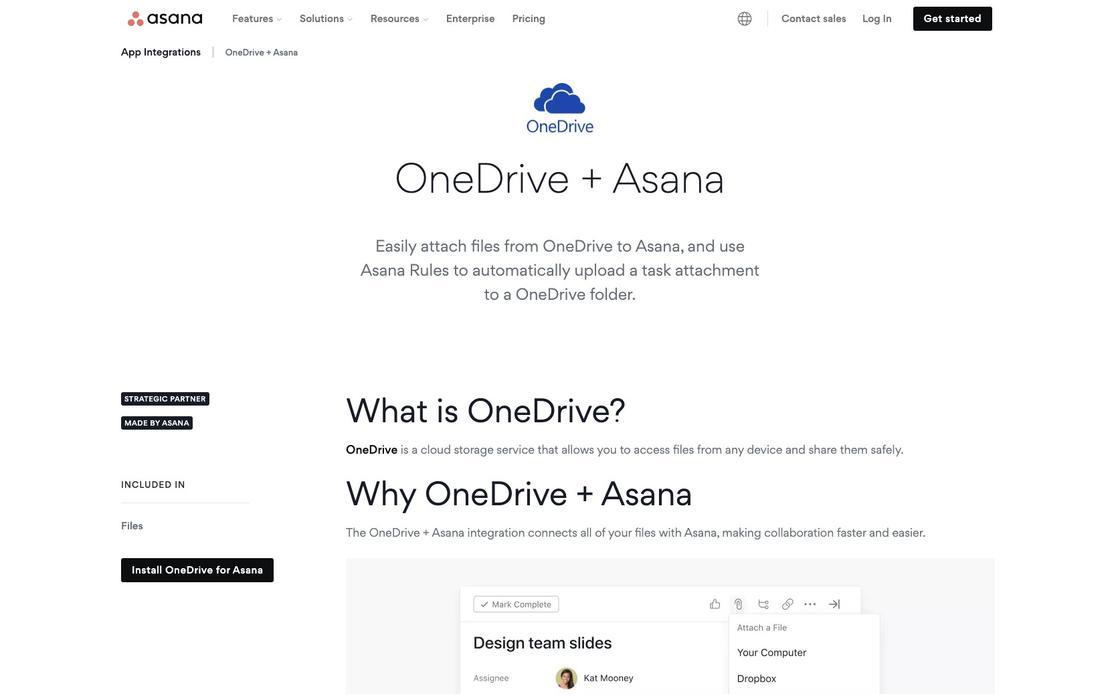 Task type: describe. For each thing, give the bounding box(es) containing it.
of
[[595, 526, 606, 540]]

all
[[581, 526, 592, 540]]

folder.
[[590, 285, 636, 304]]

log in
[[863, 12, 892, 25]]

task
[[642, 261, 671, 280]]

1 horizontal spatial onedrive + asana
[[395, 153, 725, 203]]

attachment
[[675, 261, 760, 280]]

in
[[175, 479, 186, 490]]

get started link
[[913, 7, 993, 31]]

to down attach
[[453, 261, 468, 280]]

0 vertical spatial a
[[630, 261, 638, 280]]

device
[[747, 443, 783, 457]]

log in link
[[855, 0, 900, 37]]

for
[[216, 564, 230, 576]]

1 vertical spatial files
[[673, 443, 694, 457]]

safely.
[[871, 443, 904, 457]]

files inside easily attach files from onedrive to asana, and use asana rules to automatically upload a task attachment to a onedrive folder.
[[471, 236, 500, 256]]

and for making
[[869, 526, 889, 540]]

allows
[[562, 443, 594, 457]]

asana home image
[[128, 11, 202, 26]]

contact sales
[[782, 12, 847, 25]]

use
[[719, 236, 745, 256]]

group containing enterprise
[[224, 0, 554, 37]]

strategic
[[124, 394, 168, 404]]

from inside easily attach files from onedrive to asana, and use asana rules to automatically upload a task attachment to a onedrive folder.
[[504, 236, 539, 256]]

is for what
[[436, 390, 459, 431]]

started
[[946, 12, 982, 25]]

rules
[[409, 261, 449, 280]]

asana home link
[[128, 11, 202, 26]]

onedrive?
[[467, 390, 626, 431]]

onedrive is a cloud storage service that allows you to access files from any device and share them safely.
[[346, 443, 904, 457]]

cloud
[[421, 443, 451, 457]]

to down automatically
[[484, 285, 499, 304]]

asana inside easily attach files from onedrive to asana, and use asana rules to automatically upload a task attachment to a onedrive folder.
[[361, 261, 405, 280]]

partner
[[170, 394, 206, 404]]

included in
[[121, 479, 186, 490]]

collaboration
[[764, 526, 834, 540]]

in
[[883, 12, 892, 25]]

connects
[[528, 526, 578, 540]]

app
[[121, 46, 141, 58]]

sales
[[823, 12, 847, 25]]

you
[[597, 443, 617, 457]]

contact sales link
[[774, 0, 855, 37]]

easier.
[[892, 526, 926, 540]]

onedrive + asana link
[[225, 47, 298, 58]]

made by asana
[[124, 418, 189, 428]]

by
[[150, 418, 160, 428]]

2 vertical spatial a
[[412, 443, 418, 457]]

service
[[497, 443, 535, 457]]

and inside easily attach files from onedrive to asana, and use asana rules to automatically upload a task attachment to a onedrive folder.
[[688, 236, 715, 256]]

asana, inside easily attach files from onedrive to asana, and use asana rules to automatically upload a task attachment to a onedrive folder.
[[636, 236, 684, 256]]

enterprise
[[446, 12, 495, 25]]

with
[[659, 526, 682, 540]]

pricing
[[512, 12, 546, 25]]

what is onedrive?
[[346, 390, 626, 431]]

0 horizontal spatial onedrive + asana
[[225, 47, 298, 58]]

and for from
[[786, 443, 806, 457]]

strategic partner
[[124, 394, 206, 404]]

get started
[[924, 12, 982, 25]]

picture image
[[346, 558, 995, 694]]

1 vertical spatial a
[[503, 285, 512, 304]]

the onedrive + asana integration connects all of your files with asana, making collaboration faster and easier.
[[346, 526, 926, 540]]

share
[[809, 443, 837, 457]]

integrations
[[144, 46, 201, 58]]



Task type: vqa. For each thing, say whether or not it's contained in the screenshot.
the middle a
yes



Task type: locate. For each thing, give the bounding box(es) containing it.
storage
[[454, 443, 494, 457]]

what
[[346, 390, 428, 431]]

made
[[124, 418, 148, 428]]

1 vertical spatial from
[[697, 443, 722, 457]]

from up automatically
[[504, 236, 539, 256]]

0 horizontal spatial a
[[412, 443, 418, 457]]

to up "upload"
[[617, 236, 632, 256]]

0 horizontal spatial from
[[504, 236, 539, 256]]

enterprise link
[[438, 0, 504, 37]]

the
[[346, 526, 366, 540]]

files
[[471, 236, 500, 256], [673, 443, 694, 457], [635, 526, 656, 540]]

why
[[346, 473, 416, 514]]

1 horizontal spatial files
[[635, 526, 656, 540]]

asana, up task
[[636, 236, 684, 256]]

from
[[504, 236, 539, 256], [697, 443, 722, 457]]

files left with
[[635, 526, 656, 540]]

onedriveasana integration image
[[527, 83, 594, 133]]

and
[[688, 236, 715, 256], [786, 443, 806, 457], [869, 526, 889, 540]]

install onedrive for asana
[[132, 564, 263, 576]]

is for onedrive
[[401, 443, 409, 457]]

a down automatically
[[503, 285, 512, 304]]

get
[[924, 12, 943, 25]]

0 vertical spatial files
[[471, 236, 500, 256]]

easily attach files from onedrive to asana, and use asana rules to automatically upload a task attachment to a onedrive folder.
[[361, 236, 760, 304]]

to
[[617, 236, 632, 256], [453, 261, 468, 280], [484, 285, 499, 304], [620, 443, 631, 457]]

integration
[[468, 526, 525, 540]]

2 horizontal spatial a
[[630, 261, 638, 280]]

1 vertical spatial and
[[786, 443, 806, 457]]

app integrations link
[[121, 46, 201, 58]]

0 vertical spatial and
[[688, 236, 715, 256]]

and left share
[[786, 443, 806, 457]]

0 horizontal spatial and
[[688, 236, 715, 256]]

and right faster
[[869, 526, 889, 540]]

1 horizontal spatial is
[[436, 390, 459, 431]]

+
[[266, 47, 271, 58], [581, 153, 603, 203], [576, 473, 594, 514], [423, 526, 429, 540]]

0 horizontal spatial files
[[471, 236, 500, 256]]

asana, right with
[[685, 526, 719, 540]]

0 horizontal spatial asana,
[[636, 236, 684, 256]]

app integrations
[[121, 46, 201, 58]]

to right you
[[620, 443, 631, 457]]

install onedrive for asana link
[[121, 558, 274, 582]]

upload
[[575, 261, 625, 280]]

1 vertical spatial is
[[401, 443, 409, 457]]

your
[[608, 526, 632, 540]]

asana,
[[636, 236, 684, 256], [685, 526, 719, 540]]

faster
[[837, 526, 866, 540]]

a
[[630, 261, 638, 280], [503, 285, 512, 304], [412, 443, 418, 457]]

2 horizontal spatial and
[[869, 526, 889, 540]]

is up cloud
[[436, 390, 459, 431]]

why onedrive + asana
[[346, 473, 693, 514]]

asana inside install onedrive for asana link
[[233, 564, 263, 576]]

0 horizontal spatial is
[[401, 443, 409, 457]]

pricing link
[[504, 0, 554, 37]]

access
[[634, 443, 670, 457]]

0 vertical spatial from
[[504, 236, 539, 256]]

|
[[212, 45, 215, 59]]

0 vertical spatial asana,
[[636, 236, 684, 256]]

asana
[[273, 47, 298, 58], [613, 153, 725, 203], [361, 261, 405, 280], [162, 418, 189, 428], [602, 473, 693, 514], [432, 526, 465, 540], [233, 564, 263, 576]]

1 horizontal spatial and
[[786, 443, 806, 457]]

files right attach
[[471, 236, 500, 256]]

making
[[722, 526, 761, 540]]

1 vertical spatial asana,
[[685, 526, 719, 540]]

easily
[[375, 236, 417, 256]]

0 vertical spatial is
[[436, 390, 459, 431]]

that
[[538, 443, 559, 457]]

attach
[[421, 236, 467, 256]]

install
[[132, 564, 162, 576]]

2 horizontal spatial files
[[673, 443, 694, 457]]

1 horizontal spatial a
[[503, 285, 512, 304]]

files link
[[121, 520, 143, 532]]

files
[[121, 520, 143, 532]]

group
[[224, 0, 554, 37]]

and up attachment
[[688, 236, 715, 256]]

contact
[[782, 12, 821, 25]]

0 vertical spatial onedrive + asana
[[225, 47, 298, 58]]

a left task
[[630, 261, 638, 280]]

is
[[436, 390, 459, 431], [401, 443, 409, 457]]

2 vertical spatial and
[[869, 526, 889, 540]]

automatically
[[472, 261, 571, 280]]

onedrive + asana
[[225, 47, 298, 58], [395, 153, 725, 203]]

log
[[863, 12, 881, 25]]

1 horizontal spatial asana,
[[685, 526, 719, 540]]

onedrive link
[[346, 443, 398, 457]]

included
[[121, 479, 172, 490]]

a left cloud
[[412, 443, 418, 457]]

1 vertical spatial onedrive + asana
[[395, 153, 725, 203]]

them
[[840, 443, 868, 457]]

files right access
[[673, 443, 694, 457]]

from left any
[[697, 443, 722, 457]]

onedrive
[[225, 47, 264, 58], [395, 153, 570, 203], [543, 236, 613, 256], [516, 285, 586, 304], [346, 443, 398, 457], [425, 473, 568, 514], [369, 526, 420, 540], [165, 564, 213, 576]]

any
[[725, 443, 744, 457]]

2 vertical spatial files
[[635, 526, 656, 540]]

1 horizontal spatial from
[[697, 443, 722, 457]]

is left cloud
[[401, 443, 409, 457]]



